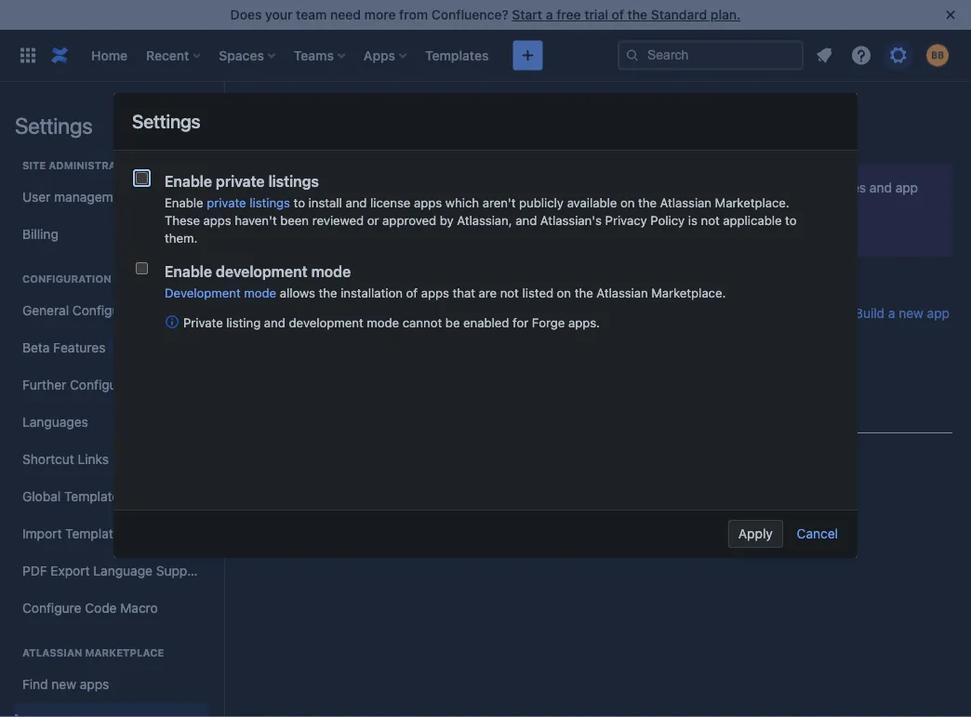 Task type: describe. For each thing, give the bounding box(es) containing it.
shortcut
[[22, 452, 74, 467]]

Enable development mode checkbox
[[136, 262, 148, 275]]

general configuration
[[22, 303, 154, 318]]

search image
[[625, 48, 640, 63]]

global element
[[11, 29, 618, 81]]

Search field
[[618, 40, 804, 70]]

general configuration link
[[15, 292, 208, 329]]

mode for and
[[367, 315, 399, 330]]

haven't
[[235, 213, 277, 228]]

apps inside enable development mode development mode allows the installation of apps that are not listed on the atlassian marketplace.
[[421, 285, 449, 300]]

configuration for general
[[73, 303, 154, 318]]

policy
[[651, 213, 685, 228]]

configure code macro link
[[15, 590, 208, 627]]

apps inside atlassian marketplace group
[[80, 677, 109, 692]]

and right listing
[[264, 315, 286, 330]]

import templates link
[[15, 516, 208, 553]]

templates for global templates and blueprints
[[64, 489, 126, 504]]

0 horizontal spatial a
[[546, 7, 553, 22]]

queries
[[822, 180, 867, 195]]

to install and license apps which aren't publicly available on the atlassian marketplace. these apps haven't been reviewed or approved by atlassian, and atlassian's privacy policy is not applicable to them.
[[165, 195, 797, 245]]

.
[[638, 199, 642, 214]]

the right allows
[[319, 285, 337, 300]]

user-
[[512, 310, 546, 325]]

1 vertical spatial private
[[207, 195, 246, 210]]

all
[[718, 180, 732, 195]]

and right queries
[[870, 180, 893, 195]]

apps down 'apps' on the top left of the page
[[333, 103, 379, 129]]

global templates and blueprints link
[[15, 478, 216, 516]]

confluence?
[[432, 7, 509, 22]]

management
[[54, 189, 133, 205]]

enable,
[[394, 273, 438, 289]]

applicable
[[724, 213, 782, 228]]

cannot
[[403, 315, 442, 330]]

manage
[[667, 180, 715, 195]]

is
[[689, 213, 698, 228]]

team
[[296, 7, 327, 22]]

by
[[440, 213, 454, 228]]

1 vertical spatial more
[[341, 225, 371, 240]]

templates for import templates
[[65, 526, 127, 542]]

and left disable
[[441, 273, 464, 289]]

further
[[22, 377, 66, 393]]

publicly
[[519, 195, 564, 210]]

can inside managing subscriptions made easier! you can now view and manage all billing-related queries and app subscriptions from the billing section in
[[557, 180, 579, 195]]

not inside enable development mode development mode allows the installation of apps that are not listed on the atlassian marketplace.
[[500, 285, 519, 300]]

pdf
[[22, 564, 47, 579]]

find new apps
[[22, 677, 109, 692]]

manage apps
[[251, 103, 379, 129]]

approved
[[383, 213, 437, 228]]

macro
[[120, 601, 158, 616]]

does
[[230, 7, 262, 22]]

need
[[330, 7, 361, 22]]

further configuration link
[[15, 367, 208, 404]]

manage
[[251, 103, 328, 129]]

listing
[[227, 315, 261, 330]]

user
[[22, 189, 51, 205]]

features
[[53, 340, 106, 355]]

enabled
[[464, 315, 509, 330]]

cancel button
[[796, 520, 840, 548]]

reviewed
[[312, 213, 364, 228]]

forge
[[532, 315, 565, 330]]

0 vertical spatial configuration
[[22, 273, 111, 285]]

user management
[[22, 189, 133, 205]]

templates link
[[420, 40, 495, 70]]

allows
[[280, 285, 315, 300]]

billing-
[[735, 180, 777, 195]]

marketplace. inside to install and license apps which aren't publicly available on the atlassian marketplace. these apps haven't been reviewed or approved by atlassian, and atlassian's privacy policy is not applicable to them.
[[715, 195, 790, 210]]

0 vertical spatial private
[[216, 173, 265, 190]]

user-installed
[[512, 310, 596, 325]]

development
[[165, 285, 241, 300]]

0 vertical spatial more
[[364, 7, 396, 22]]

further configuration
[[22, 377, 152, 393]]

these
[[165, 213, 200, 228]]

site administration group
[[15, 140, 208, 259]]

app inside managing subscriptions made easier! you can now view and manage all billing-related queries and app subscriptions from the billing section in
[[896, 180, 919, 195]]

apps. inside settings dialog
[[569, 315, 600, 330]]

install,
[[302, 273, 341, 289]]

build a new app
[[852, 306, 950, 321]]

you can install, update, enable, and disable apps here. find new apps.
[[251, 273, 671, 289]]

0 horizontal spatial settings
[[15, 113, 93, 139]]

marketplace. inside enable development mode development mode allows the installation of apps that are not listed on the atlassian marketplace.
[[652, 285, 726, 300]]

links
[[78, 452, 109, 467]]

atlassian marketplace
[[22, 647, 164, 659]]

1 vertical spatial a
[[889, 306, 896, 321]]

0 vertical spatial from
[[399, 7, 428, 22]]

standard
[[651, 7, 708, 22]]

0 vertical spatial mode
[[311, 263, 351, 281]]

1 vertical spatial app
[[928, 306, 950, 321]]

1 vertical spatial listings
[[250, 195, 290, 210]]

available
[[567, 195, 617, 210]]

atlassian's
[[541, 213, 602, 228]]

apps left here.
[[514, 273, 543, 289]]

support
[[156, 564, 204, 579]]

0 vertical spatial to
[[294, 195, 305, 210]]

private
[[183, 315, 223, 330]]

home link
[[86, 40, 133, 70]]

configuration group
[[15, 253, 216, 633]]

and up reviewed
[[346, 195, 367, 210]]

trial
[[585, 7, 609, 22]]

apps
[[364, 47, 396, 63]]

configure
[[22, 601, 81, 616]]

atlassian marketplace group
[[15, 627, 208, 718]]

2 enable from the top
[[165, 195, 203, 210]]

close image
[[940, 4, 962, 26]]

does your team need more from confluence? start a free trial of the standard plan.
[[230, 7, 741, 22]]

spaces
[[219, 47, 264, 63]]

global
[[22, 489, 61, 504]]

1 vertical spatial can
[[277, 273, 299, 289]]

new
[[113, 343, 138, 355]]

apps right these
[[203, 213, 231, 228]]

code
[[85, 601, 117, 616]]

import
[[22, 526, 62, 542]]

settings inside dialog
[[132, 110, 201, 132]]

license
[[371, 195, 411, 210]]

plan.
[[711, 7, 741, 22]]

find inside atlassian marketplace group
[[22, 677, 48, 692]]

dismiss link
[[563, 225, 609, 240]]

site
[[22, 160, 46, 172]]

home
[[91, 47, 128, 63]]

or
[[367, 213, 379, 228]]

dismiss
[[563, 225, 609, 240]]

apply
[[739, 526, 773, 542]]

settings dialog
[[114, 93, 872, 558]]

installed
[[546, 310, 596, 325]]

info image
[[165, 314, 180, 329]]



Task type: vqa. For each thing, say whether or not it's contained in the screenshot.
Shortcut Links
yes



Task type: locate. For each thing, give the bounding box(es) containing it.
apps button
[[358, 40, 414, 70]]

language
[[93, 564, 153, 579]]

enable private listings up private listings link
[[165, 173, 319, 190]]

0 vertical spatial enable private listings
[[165, 173, 319, 190]]

2 vertical spatial enable
[[165, 263, 212, 281]]

shortcut links link
[[15, 441, 208, 478]]

0 horizontal spatial to
[[294, 195, 305, 210]]

atlassian up find new apps
[[22, 647, 82, 659]]

the left by
[[419, 199, 439, 214]]

2 enable private listings from the top
[[165, 195, 290, 210]]

blueprints
[[156, 489, 216, 504]]

you
[[531, 180, 553, 195], [251, 273, 274, 289]]

billing
[[442, 199, 478, 214], [413, 225, 449, 240]]

user management link
[[15, 179, 208, 216]]

1 vertical spatial enable
[[165, 195, 203, 210]]

0 vertical spatial of
[[612, 7, 624, 22]]

the inside to install and license apps which aren't publicly available on the atlassian marketplace. these apps haven't been reviewed or approved by atlassian, and atlassian's privacy policy is not applicable to them.
[[638, 195, 657, 210]]

from up apps "popup button"
[[399, 7, 428, 22]]

1 vertical spatial development
[[289, 315, 364, 330]]

of inside enable development mode development mode allows the installation of apps that are not listed on the atlassian marketplace.
[[406, 285, 418, 300]]

you up in
[[531, 180, 553, 195]]

install
[[309, 195, 342, 210]]

the up the installed
[[575, 285, 594, 300]]

1 horizontal spatial not
[[701, 213, 720, 228]]

banner
[[0, 29, 972, 82]]

templates
[[425, 47, 489, 63], [64, 489, 126, 504], [65, 526, 127, 542]]

1 horizontal spatial administration
[[452, 225, 538, 240]]

marketplace. down is
[[652, 285, 726, 300]]

apps. right the forge
[[569, 315, 600, 330]]

1 horizontal spatial atlassian
[[597, 285, 648, 300]]

mode for mode
[[244, 285, 277, 300]]

0 horizontal spatial atlassian
[[22, 647, 82, 659]]

1 horizontal spatial mode
[[311, 263, 351, 281]]

settings icon image
[[888, 44, 910, 67]]

banner containing home
[[0, 29, 972, 82]]

that
[[453, 285, 476, 300]]

administration
[[49, 160, 142, 172], [452, 225, 538, 240]]

0 vertical spatial listings
[[269, 173, 319, 190]]

app right build
[[928, 306, 950, 321]]

on left .
[[621, 195, 635, 210]]

from inside managing subscriptions made easier! you can now view and manage all billing-related queries and app subscriptions from the billing section in
[[388, 199, 416, 214]]

view
[[610, 180, 638, 195]]

atlassian,
[[457, 213, 512, 228]]

languages link
[[15, 404, 208, 441]]

new right here.
[[610, 273, 635, 289]]

2 vertical spatial atlassian
[[22, 647, 82, 659]]

billing inside managing subscriptions made easier! you can now view and manage all billing-related queries and app subscriptions from the billing section in
[[442, 199, 478, 214]]

1 vertical spatial billing
[[413, 225, 449, 240]]

None field
[[251, 304, 471, 332]]

the up search icon
[[628, 7, 648, 22]]

managing
[[303, 180, 362, 195]]

1 vertical spatial you
[[251, 273, 274, 289]]

find new apps link
[[15, 666, 208, 704]]

start
[[512, 7, 543, 22]]

development down allows
[[289, 315, 364, 330]]

apps down atlassian marketplace
[[80, 677, 109, 692]]

apps left that
[[421, 285, 449, 300]]

of right trial
[[612, 7, 624, 22]]

atlassian inside to install and license apps which aren't publicly available on the atlassian marketplace. these apps haven't been reviewed or approved by atlassian, and atlassian's privacy policy is not applicable to them.
[[660, 195, 712, 210]]

atlassian up is
[[660, 195, 712, 210]]

0 horizontal spatial you
[[251, 273, 274, 289]]

spaces button
[[213, 40, 283, 70]]

Enable private listings checkbox
[[136, 172, 148, 184]]

0 horizontal spatial of
[[406, 285, 418, 300]]

1 enable private listings from the top
[[165, 173, 319, 190]]

on inside enable development mode development mode allows the installation of apps that are not listed on the atlassian marketplace.
[[557, 285, 572, 300]]

0 horizontal spatial mode
[[244, 285, 277, 300]]

0 vertical spatial can
[[557, 180, 579, 195]]

0 horizontal spatial app
[[896, 180, 919, 195]]

0 horizontal spatial on
[[557, 285, 572, 300]]

0 vertical spatial apps.
[[638, 273, 671, 289]]

can left "install,"
[[277, 273, 299, 289]]

billing link
[[15, 216, 208, 253]]

can left now
[[557, 180, 579, 195]]

site administration
[[22, 160, 142, 172]]

administration down section
[[452, 225, 538, 240]]

to up been
[[294, 195, 305, 210]]

0 vertical spatial you
[[531, 180, 553, 195]]

1 vertical spatial on
[[557, 285, 572, 300]]

0 horizontal spatial administration
[[49, 160, 142, 172]]

aren't
[[483, 195, 516, 210]]

configuration up general
[[22, 273, 111, 285]]

templates down the links
[[64, 489, 126, 504]]

the
[[628, 7, 648, 22], [638, 195, 657, 210], [419, 199, 439, 214], [319, 285, 337, 300], [575, 285, 594, 300]]

1 horizontal spatial to
[[786, 213, 797, 228]]

1 horizontal spatial you
[[531, 180, 553, 195]]

import templates
[[22, 526, 127, 542]]

find right here.
[[581, 273, 606, 289]]

the inside managing subscriptions made easier! you can now view and manage all billing-related queries and app subscriptions from the billing section in
[[419, 199, 439, 214]]

shortcut links
[[22, 452, 109, 467]]

billing
[[22, 227, 58, 242]]

listed
[[523, 285, 554, 300]]

to down related
[[786, 213, 797, 228]]

0 vertical spatial on
[[621, 195, 635, 210]]

subscriptions down managing
[[303, 199, 384, 214]]

configuration up the languages 'link'
[[70, 377, 152, 393]]

apply button
[[729, 520, 784, 548]]

apps.
[[638, 273, 671, 289], [569, 315, 600, 330]]

a left free
[[546, 7, 553, 22]]

private
[[216, 173, 265, 190], [207, 195, 246, 210]]

1 horizontal spatial new
[[610, 273, 635, 289]]

1 vertical spatial administration
[[452, 225, 538, 240]]

billing down made
[[442, 199, 478, 214]]

0 horizontal spatial can
[[277, 273, 299, 289]]

1 vertical spatial templates
[[64, 489, 126, 504]]

beta
[[22, 340, 50, 355]]

0 vertical spatial billing
[[442, 199, 478, 214]]

0 vertical spatial marketplace.
[[715, 195, 790, 210]]

settings
[[132, 110, 201, 132], [15, 113, 93, 139]]

0 vertical spatial development
[[216, 263, 308, 281]]

2 vertical spatial templates
[[65, 526, 127, 542]]

listings up install
[[269, 173, 319, 190]]

new down atlassian marketplace
[[52, 677, 76, 692]]

1 horizontal spatial settings
[[132, 110, 201, 132]]

1 horizontal spatial apps.
[[638, 273, 671, 289]]

2 vertical spatial configuration
[[70, 377, 152, 393]]

update,
[[345, 273, 390, 289]]

1 vertical spatial to
[[786, 213, 797, 228]]

2 horizontal spatial new
[[899, 306, 924, 321]]

more right need
[[364, 7, 396, 22]]

learn more about billing administration link
[[303, 225, 538, 240]]

administration inside site administration group
[[49, 160, 142, 172]]

apps up approved
[[414, 195, 442, 210]]

and inside global templates and blueprints link
[[130, 489, 152, 504]]

not
[[701, 213, 720, 228], [500, 285, 519, 300]]

learn more about billing administration
[[303, 225, 538, 240]]

learn
[[303, 225, 337, 240]]

listings up haven't
[[250, 195, 290, 210]]

find
[[581, 273, 606, 289], [22, 677, 48, 692]]

mode down installation
[[367, 315, 399, 330]]

a
[[546, 7, 553, 22], [889, 306, 896, 321]]

privacy
[[606, 213, 648, 228]]

development
[[216, 263, 308, 281], [289, 315, 364, 330]]

can
[[557, 180, 579, 195], [277, 273, 299, 289]]

export
[[51, 564, 90, 579]]

2 horizontal spatial mode
[[367, 315, 399, 330]]

marketplace.
[[715, 195, 790, 210], [652, 285, 726, 300]]

private listings link
[[207, 195, 290, 210]]

atlassian right here.
[[597, 285, 648, 300]]

mode up listing
[[244, 285, 277, 300]]

templates inside global element
[[425, 47, 489, 63]]

0 horizontal spatial not
[[500, 285, 519, 300]]

3 enable from the top
[[165, 263, 212, 281]]

1 vertical spatial atlassian
[[597, 285, 648, 300]]

0 vertical spatial subscriptions
[[366, 180, 447, 195]]

not inside to install and license apps which aren't publicly available on the atlassian marketplace. these apps haven't been reviewed or approved by atlassian, and atlassian's privacy policy is not applicable to them.
[[701, 213, 720, 228]]

build
[[855, 306, 885, 321]]

atlassian
[[660, 195, 712, 210], [597, 285, 648, 300], [22, 647, 82, 659]]

subscriptions
[[366, 180, 447, 195], [303, 199, 384, 214]]

free
[[557, 7, 581, 22]]

apps. down policy
[[638, 273, 671, 289]]

0 horizontal spatial new
[[52, 677, 76, 692]]

1 enable from the top
[[165, 173, 212, 190]]

1 vertical spatial subscriptions
[[303, 199, 384, 214]]

be
[[446, 315, 460, 330]]

0 vertical spatial find
[[581, 273, 606, 289]]

templates down the confluence?
[[425, 47, 489, 63]]

from up about
[[388, 199, 416, 214]]

0 vertical spatial app
[[896, 180, 919, 195]]

0 horizontal spatial find
[[22, 677, 48, 692]]

1 horizontal spatial find
[[581, 273, 606, 289]]

administration up management
[[49, 160, 142, 172]]

1 vertical spatial from
[[388, 199, 416, 214]]

enable development mode development mode allows the installation of apps that are not listed on the atlassian marketplace.
[[165, 263, 726, 300]]

0 vertical spatial a
[[546, 7, 553, 22]]

1 vertical spatial not
[[500, 285, 519, 300]]

confluence image
[[48, 44, 71, 67], [48, 44, 71, 67]]

1 vertical spatial find
[[22, 677, 48, 692]]

development inside enable development mode development mode allows the installation of apps that are not listed on the atlassian marketplace.
[[216, 263, 308, 281]]

1 vertical spatial apps.
[[569, 315, 600, 330]]

0 vertical spatial administration
[[49, 160, 142, 172]]

enable inside enable development mode development mode allows the installation of apps that are not listed on the atlassian marketplace.
[[165, 263, 212, 281]]

2 horizontal spatial atlassian
[[660, 195, 712, 210]]

private up haven't
[[207, 195, 246, 210]]

2 vertical spatial new
[[52, 677, 76, 692]]

build a new app link
[[837, 306, 950, 321]]

your
[[265, 7, 293, 22]]

about
[[375, 225, 409, 240]]

0 vertical spatial atlassian
[[660, 195, 712, 210]]

enable private listings up haven't
[[165, 195, 290, 210]]

on up the installed
[[557, 285, 572, 300]]

not right is
[[701, 213, 720, 228]]

not right are
[[500, 285, 519, 300]]

0 horizontal spatial apps.
[[569, 315, 600, 330]]

1 vertical spatial enable private listings
[[165, 195, 290, 210]]

now
[[582, 180, 607, 195]]

enable
[[165, 173, 212, 190], [165, 195, 203, 210], [165, 263, 212, 281]]

development up allows
[[216, 263, 308, 281]]

on inside to install and license apps which aren't publicly available on the atlassian marketplace. these apps haven't been reviewed or approved by atlassian, and atlassian's privacy policy is not applicable to them.
[[621, 195, 635, 210]]

settings up the enable private listings option
[[132, 110, 201, 132]]

the up policy
[[638, 195, 657, 210]]

1 vertical spatial new
[[899, 306, 924, 321]]

configuration for further
[[70, 377, 152, 393]]

app
[[896, 180, 919, 195], [928, 306, 950, 321]]

1 vertical spatial of
[[406, 285, 418, 300]]

installation
[[341, 285, 403, 300]]

templates up pdf export language support link
[[65, 526, 127, 542]]

private up private listings link
[[216, 173, 265, 190]]

listings
[[269, 173, 319, 190], [250, 195, 290, 210]]

find down atlassian marketplace
[[22, 677, 48, 692]]

private listing and development mode cannot be enabled for forge apps.
[[183, 315, 600, 330]]

development mode link
[[165, 285, 277, 300]]

billing right about
[[413, 225, 449, 240]]

configuration up new
[[73, 303, 154, 318]]

here.
[[547, 273, 577, 289]]

on
[[621, 195, 635, 210], [557, 285, 572, 300]]

1 vertical spatial mode
[[244, 285, 277, 300]]

atlassian inside enable development mode development mode allows the installation of apps that are not listed on the atlassian marketplace.
[[597, 285, 648, 300]]

new inside atlassian marketplace group
[[52, 677, 76, 692]]

1 horizontal spatial app
[[928, 306, 950, 321]]

1 horizontal spatial a
[[889, 306, 896, 321]]

app right queries
[[896, 180, 919, 195]]

2 vertical spatial mode
[[367, 315, 399, 330]]

to
[[294, 195, 305, 210], [786, 213, 797, 228]]

1 vertical spatial configuration
[[73, 303, 154, 318]]

for
[[513, 315, 529, 330]]

more right learn
[[341, 225, 371, 240]]

a right build
[[889, 306, 896, 321]]

0 vertical spatial not
[[701, 213, 720, 228]]

you inside managing subscriptions made easier! you can now view and manage all billing-related queries and app subscriptions from the billing section in
[[531, 180, 553, 195]]

been
[[280, 213, 309, 228]]

and down publicly
[[516, 213, 537, 228]]

and left blueprints
[[130, 489, 152, 504]]

of up 'cannot'
[[406, 285, 418, 300]]

marketplace. up applicable
[[715, 195, 790, 210]]

and up .
[[641, 180, 663, 195]]

1 vertical spatial marketplace.
[[652, 285, 726, 300]]

1 horizontal spatial can
[[557, 180, 579, 195]]

settings up site on the left top of page
[[15, 113, 93, 139]]

1 horizontal spatial on
[[621, 195, 635, 210]]

1 horizontal spatial of
[[612, 7, 624, 22]]

atlassian inside atlassian marketplace group
[[22, 647, 82, 659]]

related
[[777, 180, 819, 195]]

you left allows
[[251, 273, 274, 289]]

0 vertical spatial templates
[[425, 47, 489, 63]]

0 vertical spatial enable
[[165, 173, 212, 190]]

which
[[446, 195, 479, 210]]

subscriptions up approved
[[366, 180, 447, 195]]

new right build
[[899, 306, 924, 321]]

mode up allows
[[311, 263, 351, 281]]

0 vertical spatial new
[[610, 273, 635, 289]]



